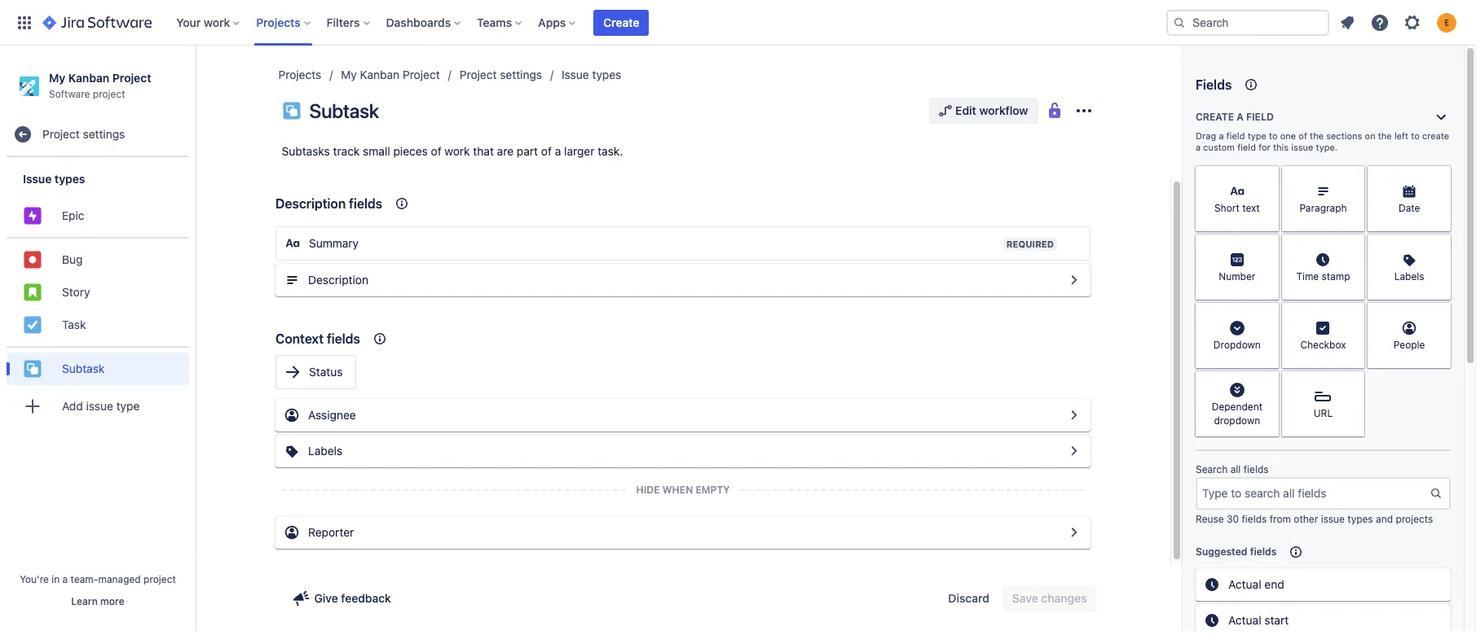Task type: locate. For each thing, give the bounding box(es) containing it.
subtask link
[[7, 353, 189, 386]]

managed
[[98, 574, 141, 586]]

2 vertical spatial issue
[[1321, 514, 1345, 526]]

2 horizontal spatial of
[[1299, 130, 1308, 141]]

1 vertical spatial settings
[[83, 127, 125, 141]]

kanban up software
[[68, 71, 109, 85]]

pieces
[[393, 144, 428, 158]]

context
[[276, 332, 324, 347]]

project
[[403, 68, 440, 82], [460, 68, 497, 82], [112, 71, 151, 85], [42, 127, 80, 141]]

projects link
[[278, 65, 321, 85]]

type down subtask link
[[116, 399, 140, 413]]

0 horizontal spatial project
[[93, 88, 125, 100]]

project right software
[[93, 88, 125, 100]]

my right projects link on the left of the page
[[341, 68, 357, 82]]

Search field
[[1167, 9, 1330, 35]]

labels button
[[276, 435, 1091, 468]]

software
[[49, 88, 90, 100]]

actual
[[1229, 578, 1262, 592], [1229, 614, 1262, 628]]

group
[[7, 158, 189, 433], [7, 237, 189, 347]]

description fields
[[276, 196, 382, 211]]

learn
[[71, 596, 98, 608]]

track
[[333, 144, 360, 158]]

more information about the fields image
[[1242, 75, 1262, 95]]

0 vertical spatial issue
[[562, 68, 589, 82]]

create up drag
[[1196, 111, 1234, 123]]

1 vertical spatial labels
[[308, 444, 343, 458]]

1 horizontal spatial settings
[[500, 68, 542, 82]]

to
[[1269, 130, 1278, 141], [1412, 130, 1420, 141]]

to right left
[[1412, 130, 1420, 141]]

all
[[1231, 464, 1241, 476]]

issue for group containing issue types
[[23, 172, 52, 186]]

kanban down filters dropdown button
[[360, 68, 400, 82]]

my for my kanban project
[[341, 68, 357, 82]]

search image
[[1173, 16, 1186, 29]]

open field configuration image inside labels button
[[1065, 442, 1084, 461]]

1 horizontal spatial issue
[[562, 68, 589, 82]]

1 vertical spatial description
[[308, 273, 369, 287]]

open field configuration image for reporter
[[1065, 523, 1084, 543]]

subtask up track in the top left of the page
[[309, 99, 379, 122]]

0 horizontal spatial subtask
[[62, 362, 105, 376]]

subtask
[[309, 99, 379, 122], [62, 362, 105, 376]]

0 vertical spatial field
[[1247, 111, 1274, 123]]

number
[[1219, 271, 1256, 283]]

of right one at the right top of the page
[[1299, 130, 1308, 141]]

jira software image
[[42, 13, 152, 32], [42, 13, 152, 32]]

1 horizontal spatial my
[[341, 68, 357, 82]]

project down software
[[42, 127, 80, 141]]

open field configuration image
[[1065, 271, 1084, 290], [1065, 406, 1084, 426]]

fields
[[349, 196, 382, 211], [327, 332, 360, 347], [1244, 464, 1269, 476], [1242, 514, 1267, 526], [1250, 546, 1277, 558]]

1 open field configuration image from the top
[[1065, 442, 1084, 461]]

type
[[1248, 130, 1267, 141], [116, 399, 140, 413]]

fields left more information about the context fields icon
[[327, 332, 360, 347]]

1 vertical spatial types
[[55, 172, 85, 186]]

1 horizontal spatial to
[[1412, 130, 1420, 141]]

project left sidebar navigation image
[[112, 71, 151, 85]]

checkbox
[[1301, 340, 1347, 352]]

1 vertical spatial projects
[[278, 68, 321, 82]]

field left for
[[1238, 142, 1256, 152]]

1 vertical spatial type
[[116, 399, 140, 413]]

a
[[1237, 111, 1244, 123], [1219, 130, 1224, 141], [1196, 142, 1201, 152], [555, 144, 561, 158], [62, 574, 68, 586]]

the right on
[[1379, 130, 1392, 141]]

issue down primary element
[[562, 68, 589, 82]]

0 horizontal spatial type
[[116, 399, 140, 413]]

group containing issue types
[[7, 158, 189, 433]]

1 horizontal spatial kanban
[[360, 68, 400, 82]]

labels down assignee
[[308, 444, 343, 458]]

more information image for checkbox
[[1344, 305, 1363, 325]]

banner containing your work
[[0, 0, 1477, 46]]

0 horizontal spatial kanban
[[68, 71, 109, 85]]

field for create
[[1247, 111, 1274, 123]]

actual left start
[[1229, 614, 1262, 628]]

create inside 'button'
[[604, 15, 640, 29]]

actual left end at the bottom right of page
[[1229, 578, 1262, 592]]

your work
[[176, 15, 230, 29]]

1 vertical spatial project
[[144, 574, 176, 586]]

open field configuration image inside description button
[[1065, 271, 1084, 290]]

dropdown
[[1214, 340, 1261, 352]]

project settings down teams popup button
[[460, 68, 542, 82]]

labels up people
[[1395, 271, 1425, 283]]

0 vertical spatial description
[[276, 196, 346, 211]]

types down the "create" 'button'
[[592, 68, 622, 82]]

0 vertical spatial actual
[[1229, 578, 1262, 592]]

1 horizontal spatial project settings
[[460, 68, 542, 82]]

more information image for labels
[[1430, 236, 1450, 256]]

issue types up epic at the top left of the page
[[23, 172, 85, 186]]

project
[[93, 88, 125, 100], [144, 574, 176, 586]]

issue inside group
[[23, 172, 52, 186]]

0 horizontal spatial the
[[1310, 130, 1324, 141]]

project right managed
[[144, 574, 176, 586]]

2 the from the left
[[1379, 130, 1392, 141]]

kanban
[[360, 68, 400, 82], [68, 71, 109, 85]]

my inside my kanban project software project
[[49, 71, 65, 85]]

0 horizontal spatial to
[[1269, 130, 1278, 141]]

actual start button
[[1196, 605, 1451, 632]]

1 open field configuration image from the top
[[1065, 271, 1084, 290]]

project settings link down my kanban project software project
[[7, 118, 189, 151]]

projects for projects dropdown button
[[256, 15, 301, 29]]

fields left more information about the suggested fields image
[[1250, 546, 1277, 558]]

work left that
[[445, 144, 470, 158]]

open field configuration image inside assignee button
[[1065, 406, 1084, 426]]

dashboards button
[[381, 9, 467, 35]]

1 vertical spatial open field configuration image
[[1065, 523, 1084, 543]]

1 vertical spatial field
[[1227, 130, 1245, 141]]

0 vertical spatial open field configuration image
[[1065, 271, 1084, 290]]

more information image for people
[[1430, 305, 1450, 325]]

types
[[592, 68, 622, 82], [55, 172, 85, 186], [1348, 514, 1374, 526]]

1 horizontal spatial create
[[1196, 111, 1234, 123]]

people
[[1394, 340, 1426, 352]]

reuse 30 fields from other issue types and projects
[[1196, 514, 1434, 526]]

1 group from the top
[[7, 158, 189, 433]]

notifications image
[[1338, 13, 1358, 32]]

task link
[[7, 309, 189, 342]]

1 actual from the top
[[1229, 578, 1262, 592]]

1 horizontal spatial issue
[[1292, 142, 1314, 152]]

settings image
[[1403, 13, 1423, 32]]

banner
[[0, 0, 1477, 46]]

open field configuration image
[[1065, 442, 1084, 461], [1065, 523, 1084, 543]]

0 horizontal spatial project settings
[[42, 127, 125, 141]]

types left the and
[[1348, 514, 1374, 526]]

date
[[1399, 203, 1421, 215]]

1 horizontal spatial project settings link
[[460, 65, 542, 85]]

more information image for paragraph
[[1344, 168, 1363, 188]]

field
[[1247, 111, 1274, 123], [1227, 130, 1245, 141], [1238, 142, 1256, 152]]

more information image
[[1258, 168, 1277, 188], [1344, 168, 1363, 188], [1430, 168, 1450, 188], [1258, 305, 1277, 325], [1430, 305, 1450, 325], [1258, 373, 1277, 393]]

0 vertical spatial type
[[1248, 130, 1267, 141]]

2 open field configuration image from the top
[[1065, 406, 1084, 426]]

fields left more information about the context fields image
[[349, 196, 382, 211]]

my up software
[[49, 71, 65, 85]]

0 vertical spatial project
[[93, 88, 125, 100]]

projects for projects link on the left of the page
[[278, 68, 321, 82]]

field down create a field
[[1227, 130, 1245, 141]]

0 horizontal spatial settings
[[83, 127, 125, 141]]

project settings
[[460, 68, 542, 82], [42, 127, 125, 141]]

more information image
[[1258, 236, 1277, 256], [1344, 236, 1363, 256], [1430, 236, 1450, 256], [1344, 305, 1363, 325]]

summary
[[309, 236, 359, 250]]

1 horizontal spatial type
[[1248, 130, 1267, 141]]

1 horizontal spatial subtask
[[309, 99, 379, 122]]

subtasks track small pieces of work that are part of a larger task.
[[282, 144, 623, 158]]

task.
[[598, 144, 623, 158]]

status
[[309, 365, 343, 379]]

projects up issue type icon at left
[[278, 68, 321, 82]]

0 horizontal spatial labels
[[308, 444, 343, 458]]

0 vertical spatial open field configuration image
[[1065, 442, 1084, 461]]

the
[[1310, 130, 1324, 141], [1379, 130, 1392, 141]]

1 the from the left
[[1310, 130, 1324, 141]]

0 horizontal spatial my
[[49, 71, 65, 85]]

issue types
[[562, 68, 622, 82], [23, 172, 85, 186]]

more information about the context fields image
[[392, 194, 412, 214]]

30
[[1227, 514, 1239, 526]]

0 vertical spatial projects
[[256, 15, 301, 29]]

0 horizontal spatial create
[[604, 15, 640, 29]]

workflow
[[980, 104, 1029, 117]]

types inside issue types link
[[592, 68, 622, 82]]

settings down teams popup button
[[500, 68, 542, 82]]

0 horizontal spatial project settings link
[[7, 118, 189, 151]]

open field configuration image for description
[[1065, 271, 1084, 290]]

project settings down software
[[42, 127, 125, 141]]

and
[[1376, 514, 1393, 526]]

0 vertical spatial issue
[[1292, 142, 1314, 152]]

2 horizontal spatial issue
[[1321, 514, 1345, 526]]

2 actual from the top
[[1229, 614, 1262, 628]]

1 vertical spatial issue
[[86, 399, 113, 413]]

0 vertical spatial create
[[604, 15, 640, 29]]

type up for
[[1248, 130, 1267, 141]]

1 vertical spatial open field configuration image
[[1065, 406, 1084, 426]]

create up issue types link
[[604, 15, 640, 29]]

projects
[[1396, 514, 1434, 526]]

are
[[497, 144, 514, 158]]

issue right other
[[1321, 514, 1345, 526]]

dependent dropdown
[[1212, 401, 1263, 427]]

projects up projects link on the left of the page
[[256, 15, 301, 29]]

2 group from the top
[[7, 237, 189, 347]]

0 horizontal spatial of
[[431, 144, 442, 158]]

field up for
[[1247, 111, 1274, 123]]

end
[[1265, 578, 1285, 592]]

0 horizontal spatial issue
[[23, 172, 52, 186]]

0 vertical spatial settings
[[500, 68, 542, 82]]

in
[[52, 574, 60, 586]]

to up this
[[1269, 130, 1278, 141]]

epic link
[[7, 200, 189, 233]]

subtask up add
[[62, 362, 105, 376]]

types up epic at the top left of the page
[[55, 172, 85, 186]]

1 vertical spatial issue
[[23, 172, 52, 186]]

settings down my kanban project software project
[[83, 127, 125, 141]]

projects inside dropdown button
[[256, 15, 301, 29]]

description
[[276, 196, 346, 211], [308, 273, 369, 287]]

issue types down primary element
[[562, 68, 622, 82]]

paragraph
[[1300, 203, 1347, 215]]

issue down one at the right top of the page
[[1292, 142, 1314, 152]]

a down drag
[[1196, 142, 1201, 152]]

epic
[[62, 209, 84, 222]]

description down summary
[[308, 273, 369, 287]]

1 vertical spatial issue types
[[23, 172, 85, 186]]

0 vertical spatial project settings
[[460, 68, 542, 82]]

1 vertical spatial subtask
[[62, 362, 105, 376]]

edit workflow button
[[930, 98, 1038, 124]]

open field configuration image inside reporter button
[[1065, 523, 1084, 543]]

open field configuration image for assignee
[[1065, 406, 1084, 426]]

labels
[[1395, 271, 1425, 283], [308, 444, 343, 458]]

1 vertical spatial create
[[1196, 111, 1234, 123]]

project inside my kanban project software project
[[112, 71, 151, 85]]

a right the in
[[62, 574, 68, 586]]

kanban inside my kanban project software project
[[68, 71, 109, 85]]

assignee button
[[276, 400, 1091, 432]]

subtask inside subtask link
[[62, 362, 105, 376]]

issue right add
[[86, 399, 113, 413]]

work right the your
[[204, 15, 230, 29]]

issue up epic link
[[23, 172, 52, 186]]

short
[[1215, 203, 1240, 215]]

learn more
[[71, 596, 124, 608]]

issue for issue types link
[[562, 68, 589, 82]]

actual for actual end
[[1229, 578, 1262, 592]]

description up summary
[[276, 196, 346, 211]]

project settings link down teams popup button
[[460, 65, 542, 85]]

2 open field configuration image from the top
[[1065, 523, 1084, 543]]

your
[[176, 15, 201, 29]]

actual end
[[1229, 578, 1285, 592]]

0 horizontal spatial issue
[[86, 399, 113, 413]]

of right part
[[541, 144, 552, 158]]

1 horizontal spatial types
[[592, 68, 622, 82]]

1 horizontal spatial the
[[1379, 130, 1392, 141]]

project down teams at the left top of the page
[[460, 68, 497, 82]]

suggested
[[1196, 546, 1248, 558]]

1 horizontal spatial work
[[445, 144, 470, 158]]

projects
[[256, 15, 301, 29], [278, 68, 321, 82]]

type.
[[1316, 142, 1338, 152]]

labels inside labels button
[[308, 444, 343, 458]]

1 horizontal spatial project
[[144, 574, 176, 586]]

of right pieces
[[431, 144, 442, 158]]

project settings link
[[460, 65, 542, 85], [7, 118, 189, 151]]

fields right all
[[1244, 464, 1269, 476]]

1 vertical spatial actual
[[1229, 614, 1262, 628]]

0 horizontal spatial issue types
[[23, 172, 85, 186]]

description for description
[[308, 273, 369, 287]]

0 vertical spatial issue types
[[562, 68, 622, 82]]

1 horizontal spatial labels
[[1395, 271, 1425, 283]]

0 horizontal spatial work
[[204, 15, 230, 29]]

kanban for my kanban project software project
[[68, 71, 109, 85]]

create
[[604, 15, 640, 29], [1196, 111, 1234, 123]]

2 vertical spatial types
[[1348, 514, 1374, 526]]

0 vertical spatial types
[[592, 68, 622, 82]]

0 vertical spatial work
[[204, 15, 230, 29]]

the up the type.
[[1310, 130, 1324, 141]]

more information image for number
[[1258, 236, 1277, 256]]

issue
[[562, 68, 589, 82], [23, 172, 52, 186]]

0 vertical spatial subtask
[[309, 99, 379, 122]]

that
[[473, 144, 494, 158]]

work
[[204, 15, 230, 29], [445, 144, 470, 158]]

0 horizontal spatial types
[[55, 172, 85, 186]]

fields
[[1196, 77, 1232, 92]]

description inside button
[[308, 273, 369, 287]]



Task type: vqa. For each thing, say whether or not it's contained in the screenshot.
the "Paragraph"
yes



Task type: describe. For each thing, give the bounding box(es) containing it.
task
[[62, 318, 86, 332]]

field for drag
[[1227, 130, 1245, 141]]

create for create
[[604, 15, 640, 29]]

add
[[62, 399, 83, 413]]

text
[[1243, 203, 1260, 215]]

give feedback
[[314, 592, 391, 606]]

discard button
[[939, 586, 1000, 612]]

1 vertical spatial work
[[445, 144, 470, 158]]

filters
[[327, 15, 360, 29]]

bug
[[62, 253, 83, 266]]

issue type icon image
[[282, 101, 301, 121]]

reporter button
[[276, 517, 1091, 550]]

group containing bug
[[7, 237, 189, 347]]

0 vertical spatial project settings link
[[460, 65, 542, 85]]

create
[[1423, 130, 1450, 141]]

part
[[517, 144, 538, 158]]

type inside 'button'
[[116, 399, 140, 413]]

add issue type image
[[23, 397, 42, 417]]

actual for actual start
[[1229, 614, 1262, 628]]

from
[[1270, 514, 1291, 526]]

fields for context
[[327, 332, 360, 347]]

issue types link
[[562, 65, 622, 85]]

dropdown
[[1214, 415, 1261, 427]]

2 to from the left
[[1412, 130, 1420, 141]]

help image
[[1371, 13, 1390, 32]]

short text
[[1215, 203, 1260, 215]]

0 vertical spatial labels
[[1395, 271, 1425, 283]]

a up custom
[[1219, 130, 1224, 141]]

context fields
[[276, 332, 360, 347]]

create for create a field
[[1196, 111, 1234, 123]]

my kanban project
[[341, 68, 440, 82]]

project inside my kanban project software project
[[93, 88, 125, 100]]

subtasks
[[282, 144, 330, 158]]

my for my kanban project software project
[[49, 71, 65, 85]]

this
[[1273, 142, 1289, 152]]

search all fields
[[1196, 464, 1269, 476]]

work inside your work popup button
[[204, 15, 230, 29]]

of inside drag a field type to one of the sections on the left to create a custom field for this issue type.
[[1299, 130, 1308, 141]]

create button
[[594, 9, 649, 35]]

team-
[[71, 574, 98, 586]]

subtask group
[[7, 347, 189, 391]]

drag
[[1196, 130, 1217, 141]]

discard
[[949, 592, 990, 606]]

bug link
[[7, 244, 189, 277]]

more options image
[[1074, 101, 1094, 121]]

larger
[[564, 144, 595, 158]]

url
[[1314, 408, 1333, 420]]

dependent
[[1212, 401, 1263, 413]]

a left larger
[[555, 144, 561, 158]]

on
[[1365, 130, 1376, 141]]

create a field
[[1196, 111, 1274, 123]]

1 to from the left
[[1269, 130, 1278, 141]]

type inside drag a field type to one of the sections on the left to create a custom field for this issue type.
[[1248, 130, 1267, 141]]

kanban for my kanban project
[[360, 68, 400, 82]]

give feedback button
[[282, 586, 401, 612]]

more information about the context fields image
[[370, 329, 390, 349]]

more information about the suggested fields image
[[1287, 543, 1306, 563]]

sidebar navigation image
[[178, 65, 214, 98]]

Type to search all fields text field
[[1198, 479, 1430, 509]]

reporter
[[308, 526, 354, 540]]

teams button
[[472, 9, 528, 35]]

time
[[1297, 271, 1319, 283]]

description for description fields
[[276, 196, 346, 211]]

1 vertical spatial project settings link
[[7, 118, 189, 151]]

open field configuration image for labels
[[1065, 442, 1084, 461]]

edit
[[956, 104, 977, 117]]

more
[[100, 596, 124, 608]]

fields right 30
[[1242, 514, 1267, 526]]

you're
[[20, 574, 49, 586]]

sections
[[1327, 130, 1363, 141]]

project down dashboards popup button
[[403, 68, 440, 82]]

your work button
[[171, 9, 246, 35]]

more information image for dependent dropdown
[[1258, 373, 1277, 393]]

fields for suggested
[[1250, 546, 1277, 558]]

you're in a team-managed project
[[20, 574, 176, 586]]

for
[[1259, 142, 1271, 152]]

1 horizontal spatial issue types
[[562, 68, 622, 82]]

2 horizontal spatial types
[[1348, 514, 1374, 526]]

actual end button
[[1196, 569, 1451, 602]]

more information image for date
[[1430, 168, 1450, 188]]

my kanban project software project
[[49, 71, 151, 100]]

more information image for time stamp
[[1344, 236, 1363, 256]]

filters button
[[322, 9, 376, 35]]

primary element
[[10, 0, 1167, 45]]

edit workflow
[[956, 104, 1029, 117]]

actual start
[[1229, 614, 1289, 628]]

more information image for dropdown
[[1258, 305, 1277, 325]]

add issue type button
[[7, 391, 189, 423]]

left
[[1395, 130, 1409, 141]]

suggested fields
[[1196, 546, 1277, 558]]

more information image for short text
[[1258, 168, 1277, 188]]

learn more button
[[71, 596, 124, 609]]

1 horizontal spatial of
[[541, 144, 552, 158]]

your profile and settings image
[[1437, 13, 1457, 32]]

give
[[314, 592, 338, 606]]

feedback
[[341, 592, 391, 606]]

one
[[1281, 130, 1297, 141]]

fields for description
[[349, 196, 382, 211]]

reuse
[[1196, 514, 1224, 526]]

2 vertical spatial field
[[1238, 142, 1256, 152]]

stamp
[[1322, 271, 1351, 283]]

dashboards
[[386, 15, 451, 29]]

issue inside 'button'
[[86, 399, 113, 413]]

1 vertical spatial project settings
[[42, 127, 125, 141]]

description button
[[276, 264, 1091, 297]]

custom
[[1204, 142, 1235, 152]]

drag a field type to one of the sections on the left to create a custom field for this issue type.
[[1196, 130, 1450, 152]]

story link
[[7, 277, 189, 309]]

issue inside drag a field type to one of the sections on the left to create a custom field for this issue type.
[[1292, 142, 1314, 152]]

time stamp
[[1297, 271, 1351, 283]]

my kanban project link
[[341, 65, 440, 85]]

appswitcher icon image
[[15, 13, 34, 32]]

teams
[[477, 15, 512, 29]]

projects button
[[251, 9, 317, 35]]

a down more information about the fields image
[[1237, 111, 1244, 123]]



